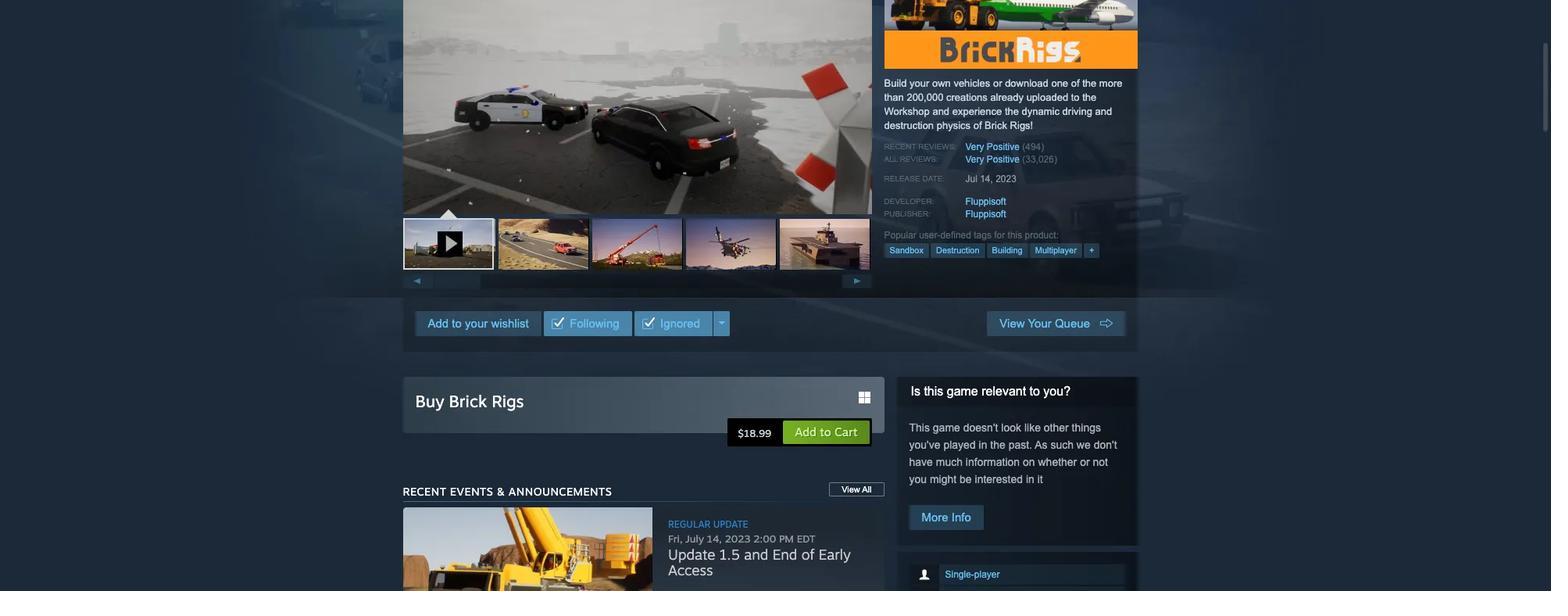 Task type: vqa. For each thing, say whether or not it's contained in the screenshot.
AND in Update 1.5 and End of Early Access
yes



Task type: describe. For each thing, give the bounding box(es) containing it.
physics
[[937, 120, 971, 131]]

is
[[911, 385, 921, 398]]

your inside 'link'
[[465, 317, 488, 330]]

recent events & announcements
[[403, 485, 612, 498]]

multiplayer link
[[1030, 243, 1083, 258]]

rigs
[[492, 391, 524, 411]]

buy brick rigs
[[416, 391, 524, 411]]

developer:
[[885, 197, 935, 206]]

build
[[885, 77, 907, 89]]

we
[[1077, 439, 1091, 451]]

0 horizontal spatial in
[[979, 439, 988, 451]]

your
[[1028, 317, 1052, 330]]

view your queue link
[[988, 311, 1125, 336]]

single-
[[946, 569, 975, 580]]

ignored
[[657, 317, 701, 330]]

workshop
[[885, 106, 930, 117]]

view all
[[842, 485, 872, 494]]

past.
[[1009, 439, 1033, 451]]

much
[[936, 456, 963, 468]]

view all link
[[830, 482, 885, 496]]

add to cart link
[[783, 420, 871, 445]]

add to your wishlist
[[428, 317, 529, 330]]

very positive (494)
[[966, 142, 1045, 152]]

building link
[[987, 243, 1029, 258]]

view for view all
[[842, 485, 861, 494]]

you?
[[1044, 385, 1071, 398]]

such
[[1051, 439, 1074, 451]]

popular
[[885, 230, 917, 241]]

of inside update 1.5 and end of early access
[[802, 546, 815, 563]]

you
[[910, 473, 927, 486]]

reviews: for very positive (33,026)
[[900, 155, 939, 163]]

to left cart
[[820, 425, 832, 439]]

0 horizontal spatial this
[[924, 385, 944, 398]]

1 vertical spatial in
[[1026, 473, 1035, 486]]

events
[[450, 485, 494, 498]]

0 vertical spatial game
[[947, 385, 979, 398]]

for
[[995, 230, 1006, 241]]

sandbox link
[[885, 243, 930, 258]]

$18.99
[[738, 427, 772, 439]]

more info link
[[910, 505, 984, 530]]

add for add to your wishlist
[[428, 317, 449, 330]]

not
[[1093, 456, 1109, 468]]

user-
[[920, 230, 941, 241]]

product:
[[1025, 230, 1059, 241]]

own
[[933, 77, 951, 89]]

update 1.5 and end of early access
[[668, 546, 851, 579]]

0 horizontal spatial brick
[[449, 391, 487, 411]]

other
[[1044, 421, 1069, 434]]

following
[[567, 317, 620, 330]]

the inside "this game doesn't look like other things you've played in the past. as such we don't have much information on whether or not you might be interested in it"
[[991, 439, 1006, 451]]

sandbox
[[890, 245, 924, 255]]

like
[[1025, 421, 1041, 434]]

1 horizontal spatial this
[[1008, 230, 1023, 241]]

vehicles
[[954, 77, 991, 89]]

0 vertical spatial of
[[1072, 77, 1080, 89]]

to left 'you?'
[[1030, 385, 1041, 398]]

regular update
[[668, 518, 749, 530]]

things
[[1072, 421, 1102, 434]]

view your queue
[[1000, 317, 1100, 330]]

the up driving
[[1083, 91, 1097, 103]]

tags
[[974, 230, 992, 241]]

multiplayer
[[1036, 245, 1077, 255]]

more info
[[922, 511, 972, 524]]

edt
[[797, 532, 816, 545]]

the down already
[[1005, 106, 1020, 117]]

to inside build your own vehicles or download one of the more than 200,000 creations already uploaded to the workshop and experience the dynamic driving and destruction physics of brick rigs!
[[1072, 91, 1080, 103]]

it
[[1038, 473, 1044, 486]]

look
[[1002, 421, 1022, 434]]

uploaded
[[1027, 91, 1069, 103]]

single-player link
[[910, 564, 1125, 585]]

1 horizontal spatial and
[[933, 106, 950, 117]]

reviews: for very positive (494)
[[919, 142, 957, 151]]

or inside "this game doesn't look like other things you've played in the past. as such we don't have much information on whether or not you might be interested in it"
[[1081, 456, 1090, 468]]

doesn't
[[964, 421, 999, 434]]

fri,
[[668, 532, 683, 545]]

0 horizontal spatial all
[[863, 485, 872, 494]]

more
[[1100, 77, 1123, 89]]

you've
[[910, 439, 941, 451]]

release
[[885, 174, 921, 183]]

2:00 pm edt
[[754, 532, 816, 545]]

this
[[910, 421, 930, 434]]

player
[[975, 569, 1000, 580]]

interested
[[975, 473, 1023, 486]]

update inside update 1.5 and end of early access
[[668, 546, 716, 563]]

fluppisoft link for publisher:
[[966, 209, 1007, 220]]

positive for (494)
[[987, 142, 1020, 152]]

all reviews:
[[885, 155, 939, 163]]



Task type: locate. For each thing, give the bounding box(es) containing it.
and up physics
[[933, 106, 950, 117]]

your up the 200,000
[[910, 77, 930, 89]]

and
[[933, 106, 950, 117], [1096, 106, 1113, 117], [744, 546, 769, 563]]

your left wishlist
[[465, 317, 488, 330]]

have
[[910, 456, 933, 468]]

1 vertical spatial all
[[863, 485, 872, 494]]

july
[[686, 532, 704, 545]]

of down 'edt'
[[802, 546, 815, 563]]

+
[[1090, 245, 1095, 255]]

1 vertical spatial 2023
[[725, 532, 751, 545]]

this game doesn't look like other things you've played in the past. as such we don't have much information on whether or not you might be interested in it
[[910, 421, 1118, 486]]

0 horizontal spatial 2023
[[725, 532, 751, 545]]

(33,026)
[[1023, 154, 1058, 165]]

1 vertical spatial of
[[974, 120, 982, 131]]

1 fluppisoft from the top
[[966, 196, 1007, 207]]

the
[[1083, 77, 1097, 89], [1083, 91, 1097, 103], [1005, 106, 1020, 117], [991, 439, 1006, 451]]

very
[[966, 142, 985, 152], [966, 154, 985, 165]]

and inside update 1.5 and end of early access
[[744, 546, 769, 563]]

2 positive from the top
[[987, 154, 1020, 165]]

0 horizontal spatial of
[[802, 546, 815, 563]]

recent left events
[[403, 485, 447, 498]]

recent up all reviews:
[[885, 142, 917, 151]]

to
[[1072, 91, 1080, 103], [452, 317, 462, 330], [1030, 385, 1041, 398], [820, 425, 832, 439]]

all up release
[[885, 155, 898, 163]]

fluppisoft up the tags
[[966, 209, 1007, 220]]

1 horizontal spatial all
[[885, 155, 898, 163]]

&
[[497, 485, 505, 498]]

1 vertical spatial reviews:
[[900, 155, 939, 163]]

0 vertical spatial 2023
[[996, 174, 1017, 185]]

recent for recent reviews:
[[885, 142, 917, 151]]

very down physics
[[966, 142, 985, 152]]

release date:
[[885, 174, 945, 183]]

view
[[1000, 317, 1025, 330], [842, 485, 861, 494]]

1 vertical spatial 14,
[[707, 532, 722, 545]]

recent for recent events & announcements
[[403, 485, 447, 498]]

this right for at the right top of page
[[1008, 230, 1023, 241]]

relevant
[[982, 385, 1027, 398]]

1 very from the top
[[966, 142, 985, 152]]

publisher:
[[885, 210, 931, 218]]

fri, july 14, 2023
[[668, 532, 751, 545]]

fluppisoft for publisher:
[[966, 209, 1007, 220]]

2 fluppisoft from the top
[[966, 209, 1007, 220]]

0 vertical spatial fluppisoft link
[[966, 196, 1007, 207]]

1 horizontal spatial view
[[1000, 317, 1025, 330]]

jul
[[966, 174, 978, 185]]

2 horizontal spatial and
[[1096, 106, 1113, 117]]

cart
[[835, 425, 858, 439]]

1 fluppisoft link from the top
[[966, 196, 1007, 207]]

of
[[1072, 77, 1080, 89], [974, 120, 982, 131], [802, 546, 815, 563]]

recent reviews:
[[885, 142, 957, 151]]

2023 up '1.5'
[[725, 532, 751, 545]]

fluppisoft down jul 14, 2023
[[966, 196, 1007, 207]]

your inside build your own vehicles or download one of the more than 200,000 creations already uploaded to the workshop and experience the dynamic driving and destruction physics of brick rigs!
[[910, 77, 930, 89]]

1 positive from the top
[[987, 142, 1020, 152]]

or inside build your own vehicles or download one of the more than 200,000 creations already uploaded to the workshop and experience the dynamic driving and destruction physics of brick rigs!
[[994, 77, 1003, 89]]

buy
[[416, 391, 444, 411]]

recent
[[885, 142, 917, 151], [403, 485, 447, 498]]

build your own vehicles or download one of the more than 200,000 creations already uploaded to the workshop and experience the dynamic driving and destruction physics of brick rigs!
[[885, 77, 1123, 131]]

0 vertical spatial 14,
[[981, 174, 994, 185]]

1 vertical spatial view
[[842, 485, 861, 494]]

update
[[714, 518, 749, 530], [668, 546, 716, 563]]

brick
[[985, 120, 1008, 131], [449, 391, 487, 411]]

very up jul
[[966, 154, 985, 165]]

0 horizontal spatial add
[[428, 317, 449, 330]]

1 vertical spatial positive
[[987, 154, 1020, 165]]

2 very from the top
[[966, 154, 985, 165]]

and right driving
[[1096, 106, 1113, 117]]

0 vertical spatial your
[[910, 77, 930, 89]]

fluppisoft link down jul 14, 2023
[[966, 196, 1007, 207]]

positive down very positive (494)
[[987, 154, 1020, 165]]

destruction
[[885, 120, 934, 131]]

played
[[944, 439, 976, 451]]

fluppisoft
[[966, 196, 1007, 207], [966, 209, 1007, 220]]

1 vertical spatial add
[[795, 425, 817, 439]]

add left cart
[[795, 425, 817, 439]]

game up doesn't
[[947, 385, 979, 398]]

date:
[[923, 174, 945, 183]]

0 vertical spatial add
[[428, 317, 449, 330]]

to left wishlist
[[452, 317, 462, 330]]

1 horizontal spatial add
[[795, 425, 817, 439]]

2 fluppisoft link from the top
[[966, 209, 1007, 220]]

2 horizontal spatial of
[[1072, 77, 1080, 89]]

brick up very positive (494)
[[985, 120, 1008, 131]]

0 horizontal spatial view
[[842, 485, 861, 494]]

wishlist
[[491, 317, 529, 330]]

positive for (33,026)
[[987, 154, 1020, 165]]

0 vertical spatial fluppisoft
[[966, 196, 1007, 207]]

0 vertical spatial brick
[[985, 120, 1008, 131]]

and down 2:00
[[744, 546, 769, 563]]

14, down regular update
[[707, 532, 722, 545]]

2023
[[996, 174, 1017, 185], [725, 532, 751, 545]]

dynamic
[[1022, 106, 1060, 117]]

to up driving
[[1072, 91, 1080, 103]]

view down cart
[[842, 485, 861, 494]]

pm
[[779, 532, 794, 545]]

brick right buy
[[449, 391, 487, 411]]

0 horizontal spatial your
[[465, 317, 488, 330]]

the left more
[[1083, 77, 1097, 89]]

in down doesn't
[[979, 439, 988, 451]]

of right one
[[1072, 77, 1080, 89]]

announcements
[[509, 485, 612, 498]]

all left you on the bottom right of page
[[863, 485, 872, 494]]

regular
[[668, 518, 711, 530]]

1 vertical spatial or
[[1081, 456, 1090, 468]]

1 horizontal spatial recent
[[885, 142, 917, 151]]

0 vertical spatial recent
[[885, 142, 917, 151]]

0 vertical spatial in
[[979, 439, 988, 451]]

1 vertical spatial your
[[465, 317, 488, 330]]

this
[[1008, 230, 1023, 241], [924, 385, 944, 398]]

0 horizontal spatial 14,
[[707, 532, 722, 545]]

fluppisoft for developer:
[[966, 196, 1007, 207]]

end
[[773, 546, 798, 563]]

reviews:
[[919, 142, 957, 151], [900, 155, 939, 163]]

game inside "this game doesn't look like other things you've played in the past. as such we don't have much information on whether or not you might be interested in it"
[[933, 421, 961, 434]]

on
[[1023, 456, 1036, 468]]

positive
[[987, 142, 1020, 152], [987, 154, 1020, 165]]

1 horizontal spatial of
[[974, 120, 982, 131]]

update up fri, july 14, 2023
[[714, 518, 749, 530]]

1 vertical spatial update
[[668, 546, 716, 563]]

creations
[[947, 91, 988, 103]]

reviews: down recent reviews:
[[900, 155, 939, 163]]

1 horizontal spatial or
[[1081, 456, 1090, 468]]

1 vertical spatial game
[[933, 421, 961, 434]]

0 vertical spatial view
[[1000, 317, 1025, 330]]

fluppisoft link for developer:
[[966, 196, 1007, 207]]

0 vertical spatial this
[[1008, 230, 1023, 241]]

(494)
[[1023, 142, 1045, 152]]

or
[[994, 77, 1003, 89], [1081, 456, 1090, 468]]

reviews: down physics
[[919, 142, 957, 151]]

or left not
[[1081, 456, 1090, 468]]

download
[[1006, 77, 1049, 89]]

jul 14, 2023
[[966, 174, 1017, 185]]

access
[[668, 561, 713, 579]]

0 vertical spatial or
[[994, 77, 1003, 89]]

add for add to cart
[[795, 425, 817, 439]]

of down experience
[[974, 120, 982, 131]]

1 horizontal spatial 2023
[[996, 174, 1017, 185]]

0 vertical spatial positive
[[987, 142, 1020, 152]]

200,000
[[907, 91, 944, 103]]

1 horizontal spatial in
[[1026, 473, 1035, 486]]

1 horizontal spatial your
[[910, 77, 930, 89]]

early
[[819, 546, 851, 563]]

single-player
[[946, 569, 1000, 580]]

1 vertical spatial brick
[[449, 391, 487, 411]]

defined
[[941, 230, 972, 241]]

1 vertical spatial this
[[924, 385, 944, 398]]

fluppisoft link
[[966, 196, 1007, 207], [966, 209, 1007, 220]]

one
[[1052, 77, 1069, 89]]

view left your on the right bottom
[[1000, 317, 1025, 330]]

brick inside build your own vehicles or download one of the more than 200,000 creations already uploaded to the workshop and experience the dynamic driving and destruction physics of brick rigs!
[[985, 120, 1008, 131]]

in
[[979, 439, 988, 451], [1026, 473, 1035, 486]]

2023 down very positive (33,026)
[[996, 174, 1017, 185]]

than
[[885, 91, 904, 103]]

2:00
[[754, 532, 777, 545]]

0 horizontal spatial and
[[744, 546, 769, 563]]

1 horizontal spatial 14,
[[981, 174, 994, 185]]

0 horizontal spatial or
[[994, 77, 1003, 89]]

or up already
[[994, 77, 1003, 89]]

very for very positive (33,026)
[[966, 154, 985, 165]]

in left it
[[1026, 473, 1035, 486]]

add left wishlist
[[428, 317, 449, 330]]

fluppisoft link up the tags
[[966, 209, 1007, 220]]

add to cart
[[795, 425, 858, 439]]

1 vertical spatial recent
[[403, 485, 447, 498]]

the up information
[[991, 439, 1006, 451]]

0 vertical spatial all
[[885, 155, 898, 163]]

0 vertical spatial reviews:
[[919, 142, 957, 151]]

add to your wishlist link
[[416, 311, 542, 336]]

already
[[991, 91, 1024, 103]]

driving
[[1063, 106, 1093, 117]]

very for very positive (494)
[[966, 142, 985, 152]]

1 horizontal spatial brick
[[985, 120, 1008, 131]]

game up played
[[933, 421, 961, 434]]

very positive (33,026)
[[966, 154, 1058, 165]]

14,
[[981, 174, 994, 185], [707, 532, 722, 545]]

1 vertical spatial fluppisoft link
[[966, 209, 1007, 220]]

whether
[[1039, 456, 1078, 468]]

information
[[966, 456, 1020, 468]]

positive up very positive (33,026)
[[987, 142, 1020, 152]]

this right 'is' at bottom
[[924, 385, 944, 398]]

update down july
[[668, 546, 716, 563]]

0 vertical spatial very
[[966, 142, 985, 152]]

experience
[[953, 106, 1003, 117]]

0 vertical spatial update
[[714, 518, 749, 530]]

14, right jul
[[981, 174, 994, 185]]

might
[[930, 473, 957, 486]]

2 vertical spatial of
[[802, 546, 815, 563]]

0 horizontal spatial recent
[[403, 485, 447, 498]]

view for view your queue
[[1000, 317, 1025, 330]]

1.5
[[720, 546, 740, 563]]

building
[[993, 245, 1023, 255]]

1 vertical spatial fluppisoft
[[966, 209, 1007, 220]]

1 vertical spatial very
[[966, 154, 985, 165]]



